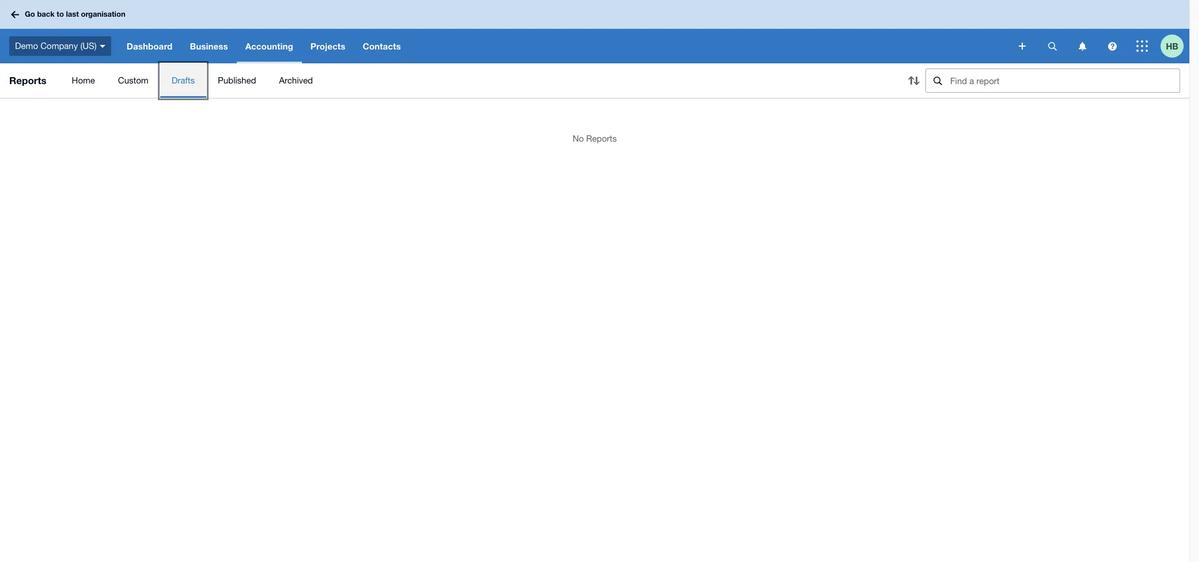 Task type: describe. For each thing, give the bounding box(es) containing it.
back
[[37, 9, 55, 19]]

contacts
[[363, 41, 401, 51]]

projects button
[[302, 29, 354, 63]]

home link
[[60, 63, 107, 98]]

archived link
[[268, 63, 325, 98]]

organisation
[[81, 9, 125, 19]]

go back to last organisation link
[[7, 4, 132, 25]]

archived
[[279, 76, 313, 85]]

home
[[72, 76, 95, 85]]

no
[[573, 134, 584, 144]]

svg image inside 'demo company (us)' "popup button"
[[100, 45, 105, 48]]

demo company (us) button
[[0, 29, 118, 63]]

1 horizontal spatial svg image
[[1048, 42, 1057, 50]]

drafts link
[[160, 63, 206, 98]]

0 vertical spatial reports
[[9, 74, 46, 86]]

banner containing hb
[[0, 0, 1190, 63]]

(us)
[[80, 41, 97, 51]]

published
[[218, 76, 256, 85]]

to
[[57, 9, 64, 19]]

1 horizontal spatial reports
[[586, 134, 617, 144]]

business button
[[181, 29, 237, 63]]

custom link
[[107, 63, 160, 98]]

navigation containing dashboard
[[118, 29, 1011, 63]]

dashboard
[[127, 41, 173, 51]]

demo
[[15, 41, 38, 51]]

dashboard link
[[118, 29, 181, 63]]

last
[[66, 9, 79, 19]]

custom
[[118, 76, 149, 85]]



Task type: locate. For each thing, give the bounding box(es) containing it.
svg image inside go back to last organisation link
[[11, 11, 19, 18]]

contacts button
[[354, 29, 410, 63]]

accounting button
[[237, 29, 302, 63]]

projects
[[311, 41, 346, 51]]

company
[[40, 41, 78, 51]]

menu
[[60, 63, 894, 98]]

0 horizontal spatial reports
[[9, 74, 46, 86]]

svg image
[[11, 11, 19, 18], [1048, 42, 1057, 50], [1079, 42, 1086, 50]]

svg image
[[1137, 40, 1148, 52], [1108, 42, 1117, 50], [1019, 43, 1026, 50], [100, 45, 105, 48]]

navigation
[[118, 29, 1011, 63]]

demo company (us)
[[15, 41, 97, 51]]

reports down 'demo'
[[9, 74, 46, 86]]

banner
[[0, 0, 1190, 63]]

menu containing home
[[60, 63, 894, 98]]

drafts menu item
[[160, 63, 206, 98]]

drafts
[[172, 76, 195, 85]]

hb button
[[1161, 29, 1190, 63]]

business
[[190, 41, 228, 51]]

accounting
[[245, 41, 293, 51]]

Find a report text field
[[949, 69, 1180, 92]]

sort reports image
[[903, 69, 926, 92]]

reports
[[9, 74, 46, 86], [586, 134, 617, 144]]

2 horizontal spatial svg image
[[1079, 42, 1086, 50]]

1 vertical spatial reports
[[586, 134, 617, 144]]

hb
[[1166, 41, 1179, 51]]

0 horizontal spatial svg image
[[11, 11, 19, 18]]

None field
[[926, 69, 1181, 93]]

published link
[[206, 63, 268, 98]]

no reports
[[573, 134, 617, 144]]

go
[[25, 9, 35, 19]]

reports right no
[[586, 134, 617, 144]]

go back to last organisation
[[25, 9, 125, 19]]



Task type: vqa. For each thing, say whether or not it's contained in the screenshot.
Group by Account POPUP BUTTON
no



